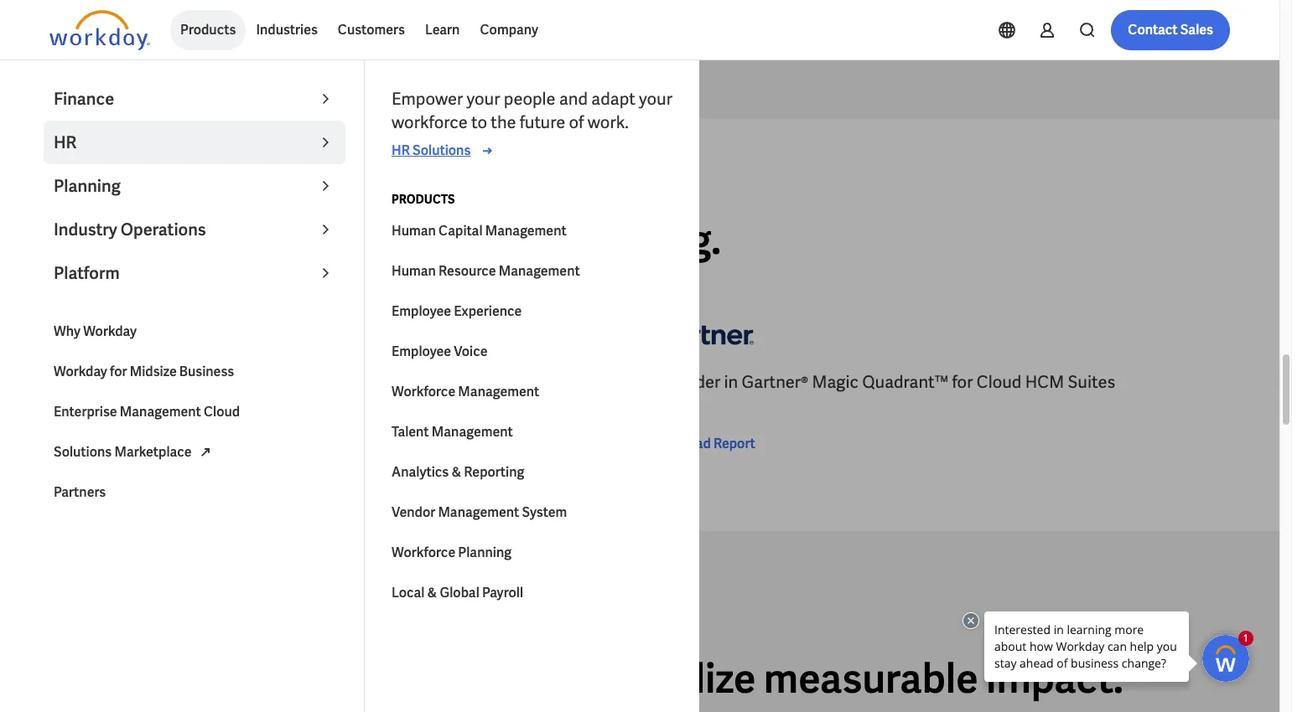 Task type: vqa. For each thing, say whether or not it's contained in the screenshot.
Employee Voice link
yes



Task type: describe. For each thing, give the bounding box(es) containing it.
2 horizontal spatial learn
[[473, 12, 508, 30]]

for left midsize
[[110, 363, 127, 381]]

gartner image for 2023
[[49, 311, 150, 358]]

products
[[392, 192, 455, 207]]

local & global payroll
[[392, 584, 523, 602]]

industries
[[445, 654, 628, 706]]

0 vertical spatial read
[[680, 436, 711, 453]]

1 horizontal spatial solutions
[[413, 142, 471, 159]]

quadrant™ inside a leader in 2023 gartner® magic quadrant™ for cloud erp for service- centric enterprises
[[298, 372, 385, 394]]

hr solutions
[[392, 142, 471, 159]]

leader for a leader in 2023 gartner® magic quadrant™ for cloud erp for service- centric enterprises
[[65, 372, 117, 394]]

workforce management link
[[382, 372, 683, 413]]

employee experience
[[392, 303, 522, 320]]

hr for hr
[[54, 132, 77, 153]]

human capital management
[[392, 222, 567, 240]]

a for a leader in finance, hr, and planning.
[[49, 214, 77, 266]]

leader for a leader in gartner® magic quadrant™ for cloud hcm suites
[[668, 372, 721, 394]]

industry
[[54, 219, 117, 241]]

analytics & reporting link
[[382, 453, 683, 493]]

employee experience link
[[382, 292, 683, 332]]

leader
[[85, 214, 200, 266]]

say
[[148, 174, 170, 189]]

workforce for workforce planning
[[392, 544, 455, 562]]

realize
[[636, 654, 756, 706]]

hr,
[[403, 214, 467, 266]]

midsize
[[130, 363, 177, 381]]

analysts
[[87, 174, 146, 189]]

& for analytics
[[452, 464, 461, 481]]

enterprise
[[54, 403, 117, 421]]

voice
[[454, 343, 488, 361]]

1 your from the left
[[467, 88, 500, 110]]

human capital management link
[[382, 211, 683, 252]]

experience
[[454, 303, 522, 320]]

human for human capital management
[[392, 222, 436, 240]]

resource
[[439, 262, 496, 280]]

talent
[[392, 423, 429, 441]]

employee voice link
[[382, 332, 683, 372]]

opens in a new tab image
[[195, 442, 215, 462]]

human for human resource management
[[392, 262, 436, 280]]

in for 2023
[[120, 372, 134, 394]]

for up talent
[[388, 372, 409, 394]]

1 more from the left
[[108, 12, 140, 30]]

company
[[480, 21, 538, 39]]

planning inside dropdown button
[[54, 175, 121, 197]]

0 horizontal spatial read
[[76, 459, 107, 477]]

vendor
[[392, 504, 435, 522]]

employee for employee experience
[[392, 303, 451, 320]]

customers
[[338, 21, 405, 39]]

management for talent management
[[432, 423, 513, 441]]

workday for midsize business link
[[44, 352, 345, 392]]

learn button
[[415, 10, 470, 50]]

industry operations
[[54, 219, 206, 241]]

companies across all industries realize measurable impact.
[[49, 654, 1123, 706]]

hcm
[[1025, 372, 1064, 394]]

& for local
[[427, 584, 437, 602]]

hr button
[[44, 121, 345, 164]]

company button
[[470, 10, 548, 50]]

1 horizontal spatial planning
[[458, 544, 512, 562]]

industries
[[256, 21, 318, 39]]

contact
[[1128, 21, 1178, 39]]

analytics & reporting
[[392, 464, 524, 481]]

payroll
[[482, 584, 523, 602]]

global
[[440, 584, 479, 602]]

2 learn more link from the left
[[473, 11, 543, 31]]

all
[[394, 654, 437, 706]]

local & global payroll link
[[382, 574, 683, 614]]

and inside 'empower your people and adapt your workforce to the future of work.'
[[559, 88, 588, 110]]

employee voice
[[392, 343, 488, 361]]

planning.
[[552, 214, 721, 266]]

workday for midsize business
[[54, 363, 234, 381]]

workforce
[[392, 112, 468, 133]]

cloud inside a leader in 2023 gartner® magic quadrant™ for cloud erp for service- centric enterprises
[[413, 372, 458, 394]]

2 horizontal spatial cloud
[[977, 372, 1022, 394]]

system
[[522, 504, 567, 522]]

solutions marketplace
[[54, 444, 192, 461]]

what
[[49, 174, 84, 189]]

business
[[179, 363, 234, 381]]

industries button
[[246, 10, 328, 50]]

2023
[[138, 372, 174, 394]]

partners link
[[44, 473, 345, 513]]

2 magic from the left
[[812, 372, 859, 394]]

workforce planning
[[392, 544, 512, 562]]

management inside human capital management link
[[485, 222, 567, 240]]

2 quadrant™ from the left
[[862, 372, 949, 394]]

workforce planning link
[[382, 533, 683, 574]]

centric
[[49, 395, 106, 417]]

industry operations button
[[44, 208, 345, 252]]

empower
[[392, 88, 463, 110]]

products button
[[170, 10, 246, 50]]

1 learn more from the left
[[70, 12, 140, 30]]

read report link for a leader in gartner® magic quadrant™ for cloud hcm suites
[[653, 435, 755, 455]]

analytics
[[392, 464, 449, 481]]

1 vertical spatial read report
[[76, 459, 152, 477]]

talent management link
[[382, 413, 683, 453]]

what analysts say
[[49, 174, 170, 189]]

people
[[504, 88, 556, 110]]



Task type: locate. For each thing, give the bounding box(es) containing it.
learn more link
[[70, 11, 140, 31], [473, 11, 543, 31]]

solutions down enterprise
[[54, 444, 112, 461]]

planning up industry
[[54, 175, 121, 197]]

& right analytics
[[452, 464, 461, 481]]

1 vertical spatial workforce
[[392, 544, 455, 562]]

2 more from the left
[[510, 12, 543, 30]]

employee left voice
[[392, 343, 451, 361]]

learn more
[[70, 12, 140, 30], [473, 12, 543, 30]]

learn left the company at the left of the page
[[425, 21, 460, 39]]

0 vertical spatial read report link
[[653, 435, 755, 455]]

human left resource
[[392, 262, 436, 280]]

2 your from the left
[[639, 88, 673, 110]]

2 human from the top
[[392, 262, 436, 280]]

workforce
[[392, 383, 455, 401], [392, 544, 455, 562]]

for left hcm at the bottom right of page
[[952, 372, 973, 394]]

0 horizontal spatial hr
[[54, 132, 77, 153]]

1 magic from the left
[[248, 372, 295, 394]]

a for a leader in 2023 gartner® magic quadrant™ for cloud erp for service- centric enterprises
[[49, 372, 61, 394]]

contact sales
[[1128, 21, 1213, 39]]

management down human capital management link
[[499, 262, 580, 280]]

why workday
[[54, 323, 137, 340]]

0 vertical spatial report
[[714, 436, 755, 453]]

management for workforce management
[[458, 383, 539, 401]]

hr
[[54, 132, 77, 153], [392, 142, 410, 159]]

hr for hr solutions
[[392, 142, 410, 159]]

customers button
[[328, 10, 415, 50]]

1 horizontal spatial read report link
[[653, 435, 755, 455]]

cloud down business
[[204, 403, 240, 421]]

hr inside dropdown button
[[54, 132, 77, 153]]

solutions down workforce
[[413, 142, 471, 159]]

1 vertical spatial read report link
[[49, 458, 152, 478]]

human resource management link
[[382, 252, 683, 292]]

work.
[[588, 112, 629, 133]]

hr down workforce
[[392, 142, 410, 159]]

workforce up talent
[[392, 383, 455, 401]]

1 horizontal spatial hr
[[392, 142, 410, 159]]

management down reporting
[[438, 504, 519, 522]]

1 horizontal spatial magic
[[812, 372, 859, 394]]

learn more up finance
[[70, 12, 140, 30]]

2 employee from the top
[[392, 343, 451, 361]]

1 horizontal spatial and
[[559, 88, 588, 110]]

finance
[[54, 88, 114, 110]]

sales
[[1180, 21, 1213, 39]]

workforce down vendor
[[392, 544, 455, 562]]

capital
[[439, 222, 483, 240]]

enterprise management cloud link
[[44, 392, 345, 433]]

1 vertical spatial and
[[475, 214, 544, 266]]

report
[[714, 436, 755, 453], [110, 459, 152, 477]]

0 vertical spatial read report
[[680, 436, 755, 453]]

finance,
[[250, 214, 395, 266]]

human down products
[[392, 222, 436, 240]]

&
[[452, 464, 461, 481], [427, 584, 437, 602]]

0 horizontal spatial read report link
[[49, 458, 152, 478]]

management up human resource management link
[[485, 222, 567, 240]]

1 human from the top
[[392, 222, 436, 240]]

employee up employee voice
[[392, 303, 451, 320]]

your up to
[[467, 88, 500, 110]]

management for vendor management system
[[438, 504, 519, 522]]

gartner®
[[178, 372, 245, 394], [742, 372, 808, 394]]

hr solutions link
[[392, 141, 498, 161]]

1 horizontal spatial your
[[639, 88, 673, 110]]

1 horizontal spatial read
[[680, 436, 711, 453]]

learn inside dropdown button
[[425, 21, 460, 39]]

more
[[108, 12, 140, 30], [510, 12, 543, 30]]

& right local in the bottom of the page
[[427, 584, 437, 602]]

1 horizontal spatial learn more
[[473, 12, 543, 30]]

management for enterprise management cloud
[[120, 403, 201, 421]]

1 horizontal spatial gartner®
[[742, 372, 808, 394]]

measurable
[[764, 654, 978, 706]]

go to the homepage image
[[49, 10, 150, 50]]

cloud down employee voice
[[413, 372, 458, 394]]

0 vertical spatial workforce
[[392, 383, 455, 401]]

0 horizontal spatial in
[[120, 372, 134, 394]]

read
[[680, 436, 711, 453], [76, 459, 107, 477]]

2 gartner image from the left
[[653, 311, 754, 358]]

0 horizontal spatial more
[[108, 12, 140, 30]]

local
[[392, 584, 425, 602]]

2 learn more from the left
[[473, 12, 543, 30]]

0 horizontal spatial quadrant™
[[298, 372, 385, 394]]

workforce inside 'link'
[[392, 383, 455, 401]]

1 vertical spatial report
[[110, 459, 152, 477]]

gartner image
[[49, 311, 150, 358], [653, 311, 754, 358]]

1 horizontal spatial leader
[[668, 372, 721, 394]]

to
[[471, 112, 487, 133]]

for right the erp
[[495, 372, 516, 394]]

0 horizontal spatial gartner®
[[178, 372, 245, 394]]

platform
[[54, 262, 120, 284]]

1 vertical spatial &
[[427, 584, 437, 602]]

hr up what
[[54, 132, 77, 153]]

0 horizontal spatial your
[[467, 88, 500, 110]]

0 vertical spatial and
[[559, 88, 588, 110]]

0 horizontal spatial read report
[[76, 459, 152, 477]]

1 vertical spatial solutions
[[54, 444, 112, 461]]

why
[[54, 323, 80, 340]]

0 horizontal spatial learn
[[70, 12, 105, 30]]

a leader in gartner® magic quadrant™ for cloud hcm suites
[[653, 372, 1115, 394]]

management inside vendor management system link
[[438, 504, 519, 522]]

learn more link up finance
[[70, 11, 140, 31]]

0 horizontal spatial solutions
[[54, 444, 112, 461]]

across
[[265, 654, 386, 706]]

management down voice
[[458, 383, 539, 401]]

management inside enterprise management cloud link
[[120, 403, 201, 421]]

the
[[491, 112, 516, 133]]

read report link
[[653, 435, 755, 455], [49, 458, 152, 478]]

0 vertical spatial workday
[[83, 323, 137, 340]]

workforce management
[[392, 383, 539, 401]]

and
[[559, 88, 588, 110], [475, 214, 544, 266]]

a inside a leader in 2023 gartner® magic quadrant™ for cloud erp for service- centric enterprises
[[49, 372, 61, 394]]

companies
[[49, 654, 257, 706]]

1 horizontal spatial more
[[510, 12, 543, 30]]

0 horizontal spatial &
[[427, 584, 437, 602]]

a leader in finance, hr, and planning.
[[49, 214, 721, 266]]

learn up finance
[[70, 12, 105, 30]]

1 workforce from the top
[[392, 383, 455, 401]]

reporting
[[464, 464, 524, 481]]

planning button
[[44, 164, 345, 208]]

service-
[[520, 372, 582, 394]]

0 vertical spatial &
[[452, 464, 461, 481]]

a leader in 2023 gartner® magic quadrant™ for cloud erp for service- centric enterprises
[[49, 372, 582, 417]]

management down workforce management
[[432, 423, 513, 441]]

in for gartner®
[[724, 372, 738, 394]]

1 vertical spatial planning
[[458, 544, 512, 562]]

0 horizontal spatial learn more link
[[70, 11, 140, 31]]

1 horizontal spatial learn more link
[[473, 11, 543, 31]]

leader
[[65, 372, 117, 394], [668, 372, 721, 394]]

empower your people and adapt your workforce to the future of work.
[[392, 88, 673, 133]]

1 horizontal spatial in
[[208, 214, 242, 266]]

1 vertical spatial read
[[76, 459, 107, 477]]

2 leader from the left
[[668, 372, 721, 394]]

quadrant™
[[298, 372, 385, 394], [862, 372, 949, 394]]

1 horizontal spatial report
[[714, 436, 755, 453]]

0 vertical spatial human
[[392, 222, 436, 240]]

products
[[180, 21, 236, 39]]

why workday link
[[44, 312, 345, 352]]

partners
[[54, 484, 106, 501]]

vendor management system link
[[382, 493, 683, 533]]

1 quadrant™ from the left
[[298, 372, 385, 394]]

1 horizontal spatial &
[[452, 464, 461, 481]]

your right adapt
[[639, 88, 673, 110]]

1 gartner image from the left
[[49, 311, 150, 358]]

in for finance,
[[208, 214, 242, 266]]

1 vertical spatial workday
[[54, 363, 107, 381]]

1 gartner® from the left
[[178, 372, 245, 394]]

finance button
[[44, 77, 345, 121]]

platform button
[[44, 252, 345, 295]]

employee for employee voice
[[392, 343, 451, 361]]

workday right why
[[83, 323, 137, 340]]

1 leader from the left
[[65, 372, 117, 394]]

enterprise management cloud
[[54, 403, 240, 421]]

erp
[[461, 372, 492, 394]]

talent management
[[392, 423, 513, 441]]

gartner image for gartner®
[[653, 311, 754, 358]]

0 vertical spatial planning
[[54, 175, 121, 197]]

management inside the talent management link
[[432, 423, 513, 441]]

1 horizontal spatial quadrant™
[[862, 372, 949, 394]]

employee
[[392, 303, 451, 320], [392, 343, 451, 361]]

human
[[392, 222, 436, 240], [392, 262, 436, 280]]

0 vertical spatial employee
[[392, 303, 451, 320]]

management down 2023
[[120, 403, 201, 421]]

1 horizontal spatial cloud
[[413, 372, 458, 394]]

1 horizontal spatial gartner image
[[653, 311, 754, 358]]

1 vertical spatial employee
[[392, 343, 451, 361]]

planning down vendor management system
[[458, 544, 512, 562]]

marketplace
[[114, 444, 192, 461]]

0 horizontal spatial and
[[475, 214, 544, 266]]

0 horizontal spatial leader
[[65, 372, 117, 394]]

0 horizontal spatial report
[[110, 459, 152, 477]]

2 gartner® from the left
[[742, 372, 808, 394]]

gartner® inside a leader in 2023 gartner® magic quadrant™ for cloud erp for service- centric enterprises
[[178, 372, 245, 394]]

in
[[208, 214, 242, 266], [120, 372, 134, 394], [724, 372, 738, 394]]

leader inside a leader in 2023 gartner® magic quadrant™ for cloud erp for service- centric enterprises
[[65, 372, 117, 394]]

management
[[485, 222, 567, 240], [499, 262, 580, 280], [458, 383, 539, 401], [120, 403, 201, 421], [432, 423, 513, 441], [438, 504, 519, 522]]

0 horizontal spatial gartner image
[[49, 311, 150, 358]]

2 workforce from the top
[[392, 544, 455, 562]]

of
[[569, 112, 584, 133]]

suites
[[1068, 372, 1115, 394]]

solutions
[[413, 142, 471, 159], [54, 444, 112, 461]]

0 horizontal spatial planning
[[54, 175, 121, 197]]

human resource management
[[392, 262, 580, 280]]

1 vertical spatial human
[[392, 262, 436, 280]]

solutions marketplace link
[[44, 433, 345, 473]]

magic inside a leader in 2023 gartner® magic quadrant™ for cloud erp for service- centric enterprises
[[248, 372, 295, 394]]

read report link for a leader in 2023 gartner® magic quadrant™ for cloud erp for service- centric enterprises
[[49, 458, 152, 478]]

management inside workforce management 'link'
[[458, 383, 539, 401]]

2 horizontal spatial in
[[724, 372, 738, 394]]

learn more right learn dropdown button on the top left of the page
[[473, 12, 543, 30]]

adapt
[[591, 88, 635, 110]]

operations
[[121, 219, 206, 241]]

cloud left hcm at the bottom right of page
[[977, 372, 1022, 394]]

1 learn more link from the left
[[70, 11, 140, 31]]

1 horizontal spatial learn
[[425, 21, 460, 39]]

learn more link right learn dropdown button on the top left of the page
[[473, 11, 543, 31]]

impact.
[[986, 654, 1123, 706]]

0 horizontal spatial magic
[[248, 372, 295, 394]]

1 horizontal spatial read report
[[680, 436, 755, 453]]

workforce for workforce management
[[392, 383, 455, 401]]

workday up 'centric'
[[54, 363, 107, 381]]

management inside human resource management link
[[499, 262, 580, 280]]

vendor management system
[[392, 504, 567, 522]]

0 horizontal spatial learn more
[[70, 12, 140, 30]]

learn right learn dropdown button on the top left of the page
[[473, 12, 508, 30]]

0 horizontal spatial cloud
[[204, 403, 240, 421]]

magic
[[248, 372, 295, 394], [812, 372, 859, 394]]

a for a leader in gartner® magic quadrant™ for cloud hcm suites
[[653, 372, 665, 394]]

in inside a leader in 2023 gartner® magic quadrant™ for cloud erp for service- centric enterprises
[[120, 372, 134, 394]]

0 vertical spatial solutions
[[413, 142, 471, 159]]

enterprises
[[109, 395, 196, 417]]

1 employee from the top
[[392, 303, 451, 320]]



